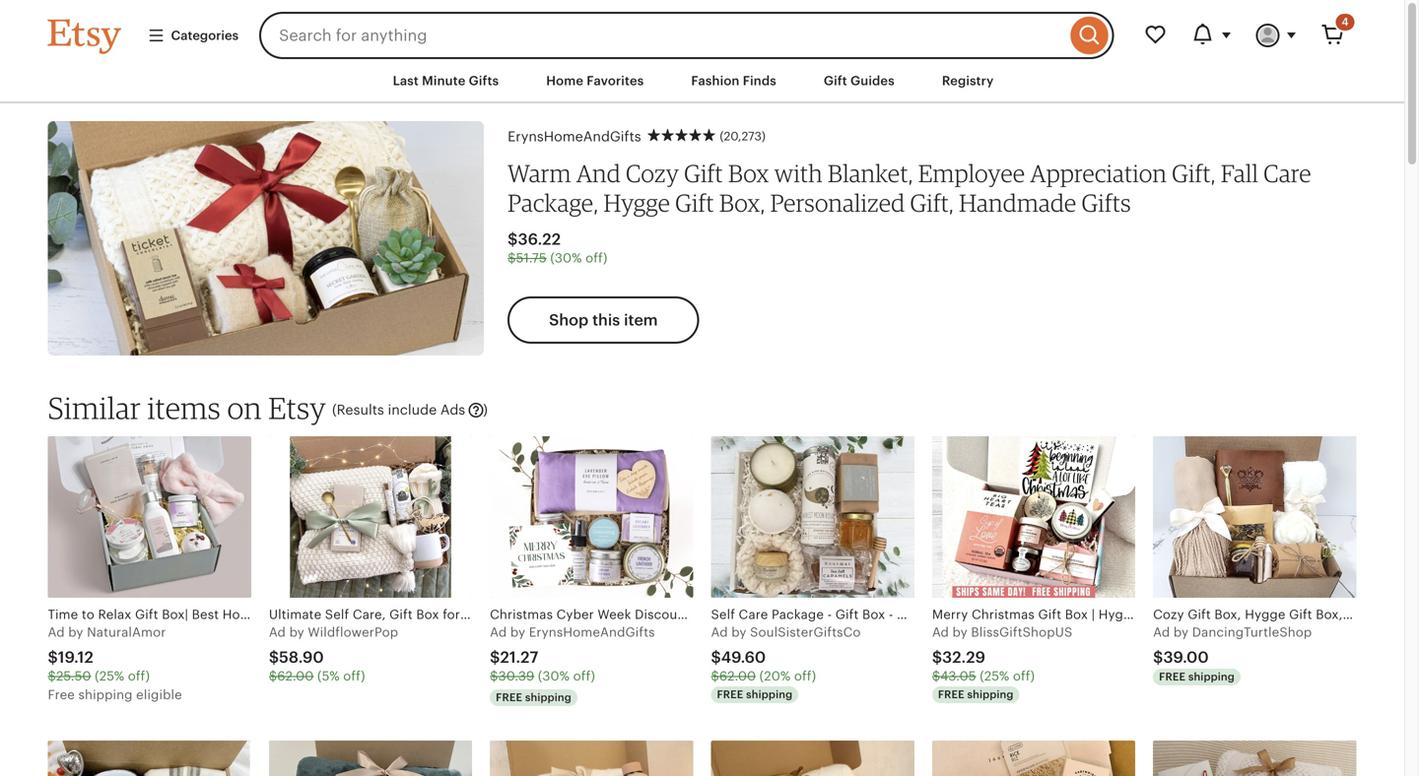 Task type: locate. For each thing, give the bounding box(es) containing it.
1 horizontal spatial (25%
[[980, 669, 1010, 684]]

off) right (5%
[[343, 669, 365, 684]]

6 d from the left
[[1162, 625, 1170, 640]]

b up 21.27
[[510, 625, 519, 640]]

2 b from the left
[[289, 625, 298, 640]]

y inside a d b y wildflowerpop $ 58.90 $ 62.00 (5% off)
[[297, 625, 304, 640]]

y up '32.29'
[[961, 625, 968, 640]]

6 b from the left
[[1174, 625, 1182, 640]]

(20,273)
[[720, 130, 766, 143]]

off) up eligible
[[128, 669, 150, 684]]

merry christmas gift box | hygge gift | christmas gift ideas | employee christmas gift | gift basket for her | holiday gift | gift for mom image
[[932, 437, 1136, 598]]

$
[[508, 230, 518, 248], [508, 251, 516, 265], [48, 649, 58, 667], [269, 649, 279, 667], [490, 649, 500, 667], [711, 649, 721, 667], [932, 649, 942, 667], [1153, 649, 1164, 667], [48, 669, 56, 684], [269, 669, 277, 684], [490, 669, 498, 684], [711, 669, 719, 684], [932, 669, 940, 684]]

y for 19.12
[[76, 625, 83, 640]]

5 b from the left
[[953, 625, 961, 640]]

b inside a d b y wildflowerpop $ 58.90 $ 62.00 (5% off)
[[289, 625, 298, 640]]

cozy winter gift box, christmas gift basket, holiday gift, thinking of you gift, hygge gift box, birthday gifts for women, sending a hug image
[[48, 741, 251, 777]]

shipping down 43.05
[[967, 689, 1014, 701]]

5 y from the left
[[961, 625, 968, 640]]

handmade
[[959, 188, 1077, 217]]

shipping down (20%
[[746, 689, 793, 701]]

b inside a d b y soulsistergiftsco $ 49.60 $ 62.00 (20% off) free shipping
[[732, 625, 740, 640]]

None search field
[[259, 12, 1114, 59]]

b inside a d b y blissgiftshopus $ 32.29 $ 43.05 (25% off) free shipping
[[953, 625, 961, 640]]

1 horizontal spatial 62.00
[[719, 669, 756, 684]]

free inside a d b y blissgiftshopus $ 32.29 $ 43.05 (25% off) free shipping
[[938, 689, 965, 701]]

favorites
[[587, 73, 644, 88]]

3 a from the left
[[490, 625, 499, 640]]

free down 30.39
[[496, 692, 522, 704]]

b up 49.60
[[732, 625, 740, 640]]

off) inside 'a d b y naturalamor $ 19.12 $ 25.50 (25% off) free shipping eligible'
[[128, 669, 150, 684]]

(25% right 25.50
[[95, 669, 124, 684]]

box
[[728, 158, 769, 188]]

(25% down '32.29'
[[980, 669, 1010, 684]]

cozy gift box, hygge gift box, engraved gift, cashmere scarf gift, personalized gift box, spa gift box,  sending a hug, thinking of you gift image
[[1153, 437, 1357, 598]]

y inside a d b y soulsistergiftsco $ 49.60 $ 62.00 (20% off) free shipping
[[740, 625, 747, 640]]

shipping inside 'a d b y naturalamor $ 19.12 $ 25.50 (25% off) free shipping eligible'
[[78, 688, 133, 703]]

last minute gifts
[[393, 73, 499, 88]]

(25% inside a d b y blissgiftshopus $ 32.29 $ 43.05 (25% off) free shipping
[[980, 669, 1010, 684]]

off) for 21.27
[[573, 669, 595, 684]]

y up 19.12 on the bottom of page
[[76, 625, 83, 640]]

62.00 down 49.60
[[719, 669, 756, 684]]

gifts
[[469, 73, 499, 88], [1082, 188, 1131, 217]]

free for 49.60
[[717, 689, 744, 701]]

d inside a d b y soulsistergiftsco $ 49.60 $ 62.00 (20% off) free shipping
[[720, 625, 728, 640]]

a left "soulsistergiftsco"
[[711, 625, 720, 640]]

5 d from the left
[[941, 625, 949, 640]]

62.00 inside a d b y wildflowerpop $ 58.90 $ 62.00 (5% off)
[[277, 669, 314, 684]]

a up 43.05
[[932, 625, 941, 640]]

d for 21.27
[[499, 625, 507, 640]]

b inside 'a d b y dancingturtleshop $ 39.00 free shipping'
[[1174, 625, 1182, 640]]

d up 19.12 on the bottom of page
[[56, 625, 65, 640]]

1 a from the left
[[48, 625, 57, 640]]

d for 19.12
[[56, 625, 65, 640]]

holiday gift box, christmas gift basket, hygge gift, sending a hug, gift box for women, care package for her, thank you gift, gift box idea image
[[1153, 741, 1357, 777]]

62.00 down 58.90
[[277, 669, 314, 684]]

menu bar
[[12, 59, 1392, 104]]

gift, down employee
[[910, 188, 954, 217]]

1 d from the left
[[56, 625, 65, 640]]

cozy
[[626, 158, 679, 188]]

1 (25% from the left
[[95, 669, 124, 684]]

0 horizontal spatial 62.00
[[277, 669, 314, 684]]

a left dancingturtleshop
[[1153, 625, 1162, 640]]

off) inside a d b y soulsistergiftsco $ 49.60 $ 62.00 (20% off) free shipping
[[794, 669, 816, 684]]

shop
[[549, 311, 589, 329]]

32.29
[[942, 649, 986, 667]]

off) inside a d b y blissgiftshopus $ 32.29 $ 43.05 (25% off) free shipping
[[1013, 669, 1035, 684]]

home favorites
[[546, 73, 644, 88]]

a up 25.50
[[48, 625, 57, 640]]

y inside a d b y erynshomeandgifts $ 21.27 $ 30.39 (30% off) free shipping
[[518, 625, 526, 640]]

erynshomeandgifts up the and
[[508, 129, 641, 145]]

cozy hygge gift box, self care gift box, gift set for mom, fall gift box, holiday gifts, miss you, sending a hug giftset image
[[932, 741, 1136, 777]]

shipping for 32.29
[[967, 689, 1014, 701]]

y up 58.90
[[297, 625, 304, 640]]

a inside a d b y erynshomeandgifts $ 21.27 $ 30.39 (30% off) free shipping
[[490, 625, 499, 640]]

(
[[332, 402, 337, 418]]

d inside a d b y erynshomeandgifts $ 21.27 $ 30.39 (30% off) free shipping
[[499, 625, 507, 640]]

a inside a d b y blissgiftshopus $ 32.29 $ 43.05 (25% off) free shipping
[[932, 625, 941, 640]]

1 horizontal spatial gifts
[[1082, 188, 1131, 217]]

Search for anything text field
[[259, 12, 1066, 59]]

5 a from the left
[[932, 625, 941, 640]]

warm
[[508, 158, 571, 188]]

6 y from the left
[[1182, 625, 1189, 640]]

shipping
[[1189, 671, 1235, 683], [78, 688, 133, 703], [746, 689, 793, 701], [967, 689, 1014, 701], [525, 692, 572, 704]]

fall gift basket with bottle | christmas gift box with blanket | fall vibes gift set | personalized gift | water bottle image
[[490, 741, 693, 777]]

guides
[[851, 73, 895, 88]]

gift,
[[1172, 158, 1216, 188], [910, 188, 954, 217]]

1 62.00 from the left
[[277, 669, 314, 684]]

shipping inside a d b y erynshomeandgifts $ 21.27 $ 30.39 (30% off) free shipping
[[525, 692, 572, 704]]

3 b from the left
[[510, 625, 519, 640]]

4 y from the left
[[740, 625, 747, 640]]

62.00 for 49.60
[[719, 669, 756, 684]]

a for 49.60
[[711, 625, 720, 640]]

1 vertical spatial (30%
[[538, 669, 570, 684]]

21.27
[[500, 649, 538, 667]]

free down 39.00
[[1159, 671, 1186, 683]]

2 d from the left
[[278, 625, 286, 640]]

b up '32.29'
[[953, 625, 961, 640]]

etsy
[[268, 390, 326, 426]]

erynshomeandgifts
[[508, 129, 641, 145], [529, 625, 655, 640]]

last
[[393, 73, 419, 88]]

off) right (20%
[[794, 669, 816, 684]]

appreciation
[[1030, 158, 1167, 188]]

shipping down 30.39
[[525, 692, 572, 704]]

on
[[227, 390, 262, 426]]

0 horizontal spatial (25%
[[95, 669, 124, 684]]

gifts down appreciation
[[1082, 188, 1131, 217]]

minute
[[422, 73, 466, 88]]

b for 39.00
[[1174, 625, 1182, 640]]

4 d from the left
[[720, 625, 728, 640]]

25.50
[[56, 669, 91, 684]]

off) right 30.39
[[573, 669, 595, 684]]

(25% inside 'a d b y naturalamor $ 19.12 $ 25.50 (25% off) free shipping eligible'
[[95, 669, 124, 684]]

a
[[48, 625, 57, 640], [269, 625, 278, 640], [490, 625, 499, 640], [711, 625, 720, 640], [932, 625, 941, 640], [1153, 625, 1162, 640]]

ads
[[440, 402, 465, 418]]

warm and cozy gift box with blanket, employee appreciation gift, fall care package, hygge gift box, personalized gift, handmade gifts
[[508, 158, 1312, 217]]

registry
[[942, 73, 994, 88]]

0 vertical spatial (30%
[[550, 251, 582, 265]]

off) for 49.60
[[794, 669, 816, 684]]

4 a from the left
[[711, 625, 720, 640]]

y inside 'a d b y dancingturtleshop $ 39.00 free shipping'
[[1182, 625, 1189, 640]]

d up 49.60
[[720, 625, 728, 640]]

off) inside a d b y wildflowerpop $ 58.90 $ 62.00 (5% off)
[[343, 669, 365, 684]]

y inside a d b y blissgiftshopus $ 32.29 $ 43.05 (25% off) free shipping
[[961, 625, 968, 640]]

d inside 'a d b y naturalamor $ 19.12 $ 25.50 (25% off) free shipping eligible'
[[56, 625, 65, 640]]

(30% down 36.22
[[550, 251, 582, 265]]

b up 39.00
[[1174, 625, 1182, 640]]

off) inside a d b y erynshomeandgifts $ 21.27 $ 30.39 (30% off) free shipping
[[573, 669, 595, 684]]

(5%
[[317, 669, 340, 684]]

$ 36.22 $ 51.75 (30% off)
[[508, 230, 608, 265]]

erynshomeandgifts up 21.27
[[529, 625, 655, 640]]

58.90
[[279, 649, 324, 667]]

shipping down 39.00
[[1189, 671, 1235, 683]]

2 y from the left
[[297, 625, 304, 640]]

d up '32.29'
[[941, 625, 949, 640]]

y
[[76, 625, 83, 640], [297, 625, 304, 640], [518, 625, 526, 640], [740, 625, 747, 640], [961, 625, 968, 640], [1182, 625, 1189, 640]]

shipping inside a d b y blissgiftshopus $ 32.29 $ 43.05 (25% off) free shipping
[[967, 689, 1014, 701]]

off) up the shop this item link
[[586, 251, 608, 265]]

free down 49.60
[[717, 689, 744, 701]]

a left wildflowerpop
[[269, 625, 278, 640]]

off) inside the $ 36.22 $ 51.75 (30% off)
[[586, 251, 608, 265]]

1 horizontal spatial gift,
[[1172, 158, 1216, 188]]

free inside a d b y soulsistergiftsco $ 49.60 $ 62.00 (20% off) free shipping
[[717, 689, 744, 701]]

1 y from the left
[[76, 625, 83, 640]]

6 a from the left
[[1153, 625, 1162, 640]]

a for 39.00
[[1153, 625, 1162, 640]]

1 vertical spatial erynshomeandgifts
[[529, 625, 655, 640]]

soulsistergiftsco
[[750, 625, 861, 640]]

b inside a d b y erynshomeandgifts $ 21.27 $ 30.39 (30% off) free shipping
[[510, 625, 519, 640]]

items
[[147, 390, 221, 426]]

2 a from the left
[[269, 625, 278, 640]]

erynshomeandgifts link
[[508, 127, 647, 147]]

a d b y wildflowerpop $ 58.90 $ 62.00 (5% off)
[[269, 625, 398, 684]]

3 d from the left
[[499, 625, 507, 640]]

2 (25% from the left
[[980, 669, 1010, 684]]

0 horizontal spatial gifts
[[469, 73, 499, 88]]

62.00
[[277, 669, 314, 684], [719, 669, 756, 684]]

b
[[68, 625, 77, 640], [289, 625, 298, 640], [510, 625, 519, 640], [732, 625, 740, 640], [953, 625, 961, 640], [1174, 625, 1182, 640]]

this
[[592, 311, 620, 329]]

3 y from the left
[[518, 625, 526, 640]]

(30%
[[550, 251, 582, 265], [538, 669, 570, 684]]

y for 49.60
[[740, 625, 747, 640]]

self care package - gift box - spa kit - tea gift box - self care gift - birthday - new home gift - thinking of you - build a box image
[[711, 437, 915, 598]]

62.00 inside a d b y soulsistergiftsco $ 49.60 $ 62.00 (20% off) free shipping
[[719, 669, 756, 684]]

gift
[[824, 73, 847, 88], [684, 158, 723, 188], [675, 188, 714, 217]]

d for 58.90
[[278, 625, 286, 640]]

y up 49.60
[[740, 625, 747, 640]]

y inside 'a d b y naturalamor $ 19.12 $ 25.50 (25% off) free shipping eligible'
[[76, 625, 83, 640]]

gift, left fall
[[1172, 158, 1216, 188]]

a d b y soulsistergiftsco $ 49.60 $ 62.00 (20% off) free shipping
[[711, 625, 861, 701]]

d up 39.00
[[1162, 625, 1170, 640]]

fall
[[1221, 158, 1259, 188]]

b up 19.12 on the bottom of page
[[68, 625, 77, 640]]

a inside 'a d b y dancingturtleshop $ 39.00 free shipping'
[[1153, 625, 1162, 640]]

a for 21.27
[[490, 625, 499, 640]]

y up 39.00
[[1182, 625, 1189, 640]]

2 62.00 from the left
[[719, 669, 756, 684]]

free for 21.27
[[496, 692, 522, 704]]

d for 49.60
[[720, 625, 728, 640]]

gifts right minute
[[469, 73, 499, 88]]

off)
[[586, 251, 608, 265], [128, 669, 150, 684], [343, 669, 365, 684], [573, 669, 595, 684], [794, 669, 816, 684], [1013, 669, 1035, 684]]

4 b from the left
[[732, 625, 740, 640]]

shipping down 25.50
[[78, 688, 133, 703]]

free
[[1159, 671, 1186, 683], [717, 689, 744, 701], [938, 689, 965, 701], [496, 692, 522, 704]]

a inside 'a d b y naturalamor $ 19.12 $ 25.50 (25% off) free shipping eligible'
[[48, 625, 57, 640]]

none search field inside categories banner
[[259, 12, 1114, 59]]

0 vertical spatial gifts
[[469, 73, 499, 88]]

y for 39.00
[[1182, 625, 1189, 640]]

shipping for 21.27
[[525, 692, 572, 704]]

1 b from the left
[[68, 625, 77, 640]]

a up 30.39
[[490, 625, 499, 640]]

d inside a d b y wildflowerpop $ 58.90 $ 62.00 (5% off)
[[278, 625, 286, 640]]

b inside 'a d b y naturalamor $ 19.12 $ 25.50 (25% off) free shipping eligible'
[[68, 625, 77, 640]]

with
[[774, 158, 823, 188]]

last minute gifts link
[[378, 63, 514, 99]]

b for 21.27
[[510, 625, 519, 640]]

d inside 'a d b y dancingturtleshop $ 39.00 free shipping'
[[1162, 625, 1170, 640]]

62.00 for 58.90
[[277, 669, 314, 684]]

free inside a d b y erynshomeandgifts $ 21.27 $ 30.39 (30% off) free shipping
[[496, 692, 522, 704]]

categories
[[171, 28, 239, 43]]

(25% for 32.29
[[980, 669, 1010, 684]]

off) down blissgiftshopus
[[1013, 669, 1035, 684]]

y up 21.27
[[518, 625, 526, 640]]

(25%
[[95, 669, 124, 684], [980, 669, 1010, 684]]

39.00
[[1164, 649, 1209, 667]]

a inside a d b y soulsistergiftsco $ 49.60 $ 62.00 (20% off) free shipping
[[711, 625, 720, 640]]

d inside a d b y blissgiftshopus $ 32.29 $ 43.05 (25% off) free shipping
[[941, 625, 949, 640]]

hygge
[[604, 188, 670, 217]]

shipping inside a d b y soulsistergiftsco $ 49.60 $ 62.00 (20% off) free shipping
[[746, 689, 793, 701]]

d up 58.90
[[278, 625, 286, 640]]

(30% right 30.39
[[538, 669, 570, 684]]

b for 49.60
[[732, 625, 740, 640]]

d
[[56, 625, 65, 640], [278, 625, 286, 640], [499, 625, 507, 640], [720, 625, 728, 640], [941, 625, 949, 640], [1162, 625, 1170, 640]]

a inside a d b y wildflowerpop $ 58.90 $ 62.00 (5% off)
[[269, 625, 278, 640]]

gifts inside warm and cozy gift box with blanket, employee appreciation gift, fall care package, hygge gift box, personalized gift, handmade gifts
[[1082, 188, 1131, 217]]

b up 58.90
[[289, 625, 298, 640]]

gift left guides
[[824, 73, 847, 88]]

1 vertical spatial gifts
[[1082, 188, 1131, 217]]

free down 43.05
[[938, 689, 965, 701]]

eligible
[[136, 688, 182, 703]]

d up 21.27
[[499, 625, 507, 640]]



Task type: describe. For each thing, give the bounding box(es) containing it.
wildflowerpop
[[308, 625, 398, 640]]

home
[[546, 73, 584, 88]]

menu bar containing last minute gifts
[[12, 59, 1392, 104]]

19.12
[[58, 649, 94, 667]]

shop this item
[[549, 311, 658, 329]]

y for 21.27
[[518, 625, 526, 640]]

a d b y dancingturtleshop $ 39.00 free shipping
[[1153, 625, 1312, 683]]

free inside 'a d b y dancingturtleshop $ 39.00 free shipping'
[[1159, 671, 1186, 683]]

fashion finds link
[[677, 63, 791, 99]]

4
[[1342, 16, 1349, 28]]

43.05
[[940, 669, 976, 684]]

y for 32.29
[[961, 625, 968, 640]]

a d b y naturalamor $ 19.12 $ 25.50 (25% off) free shipping eligible
[[48, 625, 182, 703]]

naturalamor
[[87, 625, 166, 640]]

gift inside menu bar
[[824, 73, 847, 88]]

off) for 58.90
[[343, 669, 365, 684]]

ultimate self care, gift box for women with blanket & socks, hygge inspired special birthday gift basket for mom, sister, wife image
[[269, 437, 472, 598]]

warm and cozy gift box with blanket, employee appreciation gift, fall care package, hygge gift box, personalized gift, handmade gifts link
[[508, 158, 1357, 218]]

care
[[1264, 158, 1312, 188]]

0 vertical spatial erynshomeandgifts
[[508, 129, 641, 145]]

gift guides
[[824, 73, 895, 88]]

shipping inside 'a d b y dancingturtleshop $ 39.00 free shipping'
[[1189, 671, 1235, 683]]

blissgiftshopus
[[971, 625, 1073, 640]]

$ inside 'a d b y dancingturtleshop $ 39.00 free shipping'
[[1153, 649, 1164, 667]]

b for 32.29
[[953, 625, 961, 640]]

gifts inside last minute gifts link
[[469, 73, 499, 88]]

shipping for 49.60
[[746, 689, 793, 701]]

and
[[576, 158, 621, 188]]

gift left the box
[[684, 158, 723, 188]]

christmas cyber week discount, christmas gift box set, friendship gift, thank you gifts, xmas gifts for friends, thinking of you gift image
[[490, 437, 693, 598]]

include
[[388, 402, 437, 418]]

similar items on etsy
[[48, 390, 326, 426]]

results
[[337, 402, 384, 418]]

a for 58.90
[[269, 625, 278, 640]]

gift left box,
[[675, 188, 714, 217]]

free for 32.29
[[938, 689, 965, 701]]

erynshomeandgifts inside a d b y erynshomeandgifts $ 21.27 $ 30.39 (30% off) free shipping
[[529, 625, 655, 640]]

(30% inside a d b y erynshomeandgifts $ 21.27 $ 30.39 (30% off) free shipping
[[538, 669, 570, 684]]

shipping for 19.12
[[78, 688, 133, 703]]

d for 32.29
[[941, 625, 949, 640]]

employee
[[918, 158, 1025, 188]]

item
[[624, 311, 658, 329]]

d for 39.00
[[1162, 625, 1170, 640]]

y for 58.90
[[297, 625, 304, 640]]

a for 19.12
[[48, 625, 57, 640]]

hygge gift box with blanket, thank you gift basket, thank you gift or friend, care package for him, gift basket for mentor, coworker gift image
[[269, 741, 472, 777]]

4 link
[[1309, 12, 1357, 59]]

36.22
[[518, 230, 561, 248]]

off) for 32.29
[[1013, 669, 1035, 684]]

box,
[[719, 188, 765, 217]]

30.39
[[498, 669, 535, 684]]

(25% for 19.12
[[95, 669, 124, 684]]

b for 58.90
[[289, 625, 298, 640]]

fashion finds
[[691, 73, 777, 88]]

shop this item link
[[508, 297, 699, 344]]

off) for 19.12
[[128, 669, 150, 684]]

)
[[483, 402, 488, 418]]

0 horizontal spatial gift,
[[910, 188, 954, 217]]

categories button
[[133, 18, 253, 53]]

similar
[[48, 390, 141, 426]]

dancingturtleshop
[[1192, 625, 1312, 640]]

time to relax gift box| best holiday spa gift| christmas gift| thank you gift |gift basket for women| christmas gift image
[[48, 437, 251, 598]]

( results include ads
[[332, 402, 465, 418]]

a d b y blissgiftshopus $ 32.29 $ 43.05 (25% off) free shipping
[[932, 625, 1073, 701]]

fashion
[[691, 73, 740, 88]]

handmade cozy gift box with blanket | gift for coffee lovers |  fall care package | hygge gift box | personalized gift | handmade mug image
[[711, 741, 915, 777]]

49.60
[[721, 649, 766, 667]]

a for 32.29
[[932, 625, 941, 640]]

(20%
[[760, 669, 791, 684]]

51.75
[[516, 251, 547, 265]]

home favorites link
[[531, 63, 659, 99]]

gift guides link
[[809, 63, 910, 99]]

free
[[48, 688, 75, 703]]

categories banner
[[12, 0, 1392, 59]]

personalized
[[770, 188, 905, 217]]

b for 19.12
[[68, 625, 77, 640]]

blanket,
[[828, 158, 913, 188]]

package,
[[508, 188, 599, 217]]

a d b y erynshomeandgifts $ 21.27 $ 30.39 (30% off) free shipping
[[490, 625, 655, 704]]

(30% inside the $ 36.22 $ 51.75 (30% off)
[[550, 251, 582, 265]]

finds
[[743, 73, 777, 88]]

registry link
[[927, 63, 1009, 99]]



Task type: vqa. For each thing, say whether or not it's contained in the screenshot.
62.00 within the a d b y soulsistergiftsco $ 49.60 $ 62.00 (20% off) free shipping
yes



